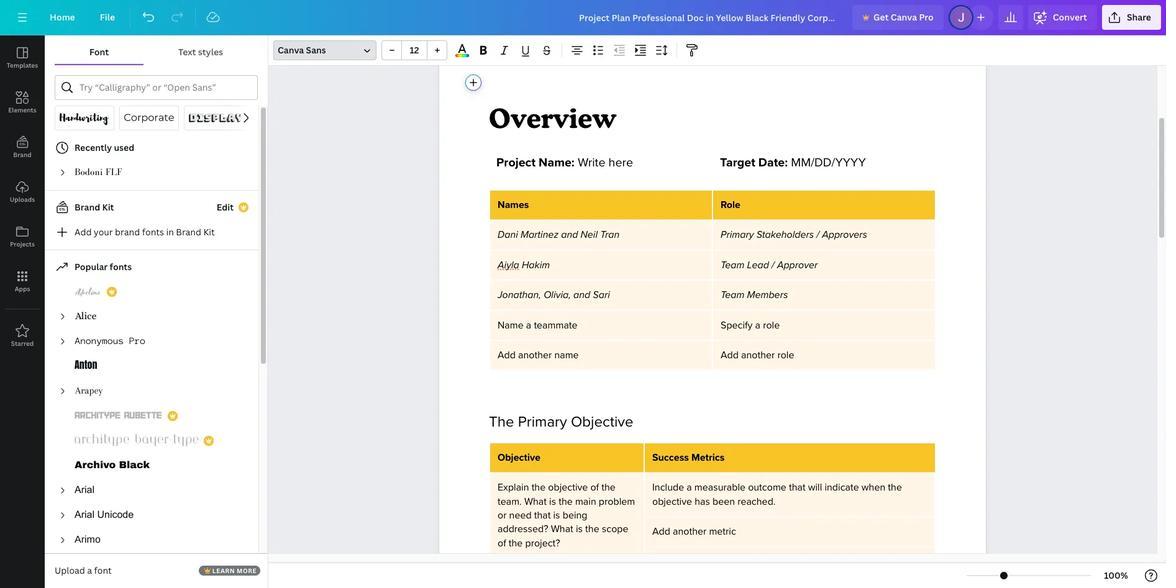 Task type: describe. For each thing, give the bounding box(es) containing it.
Try "Calligraphy" or "Open Sans" search field
[[80, 76, 250, 99]]

0 vertical spatial fonts
[[142, 226, 164, 238]]

convert
[[1053, 11, 1087, 23]]

uploads button
[[0, 170, 45, 214]]

used
[[114, 142, 134, 153]]

sans
[[306, 44, 326, 56]]

canva inside dropdown button
[[278, 44, 304, 56]]

advetime image
[[75, 285, 102, 299]]

1 vertical spatial kit
[[203, 226, 215, 238]]

brand for brand
[[13, 150, 32, 159]]

pro
[[919, 11, 934, 23]]

a
[[87, 565, 92, 576]]

corporate image
[[124, 111, 174, 125]]

get canva pro
[[874, 11, 934, 23]]

Design title text field
[[569, 5, 847, 30]]

arial image
[[75, 483, 94, 498]]

projects button
[[0, 214, 45, 259]]

anonymous pro image
[[75, 334, 145, 349]]

100%
[[1104, 570, 1128, 581]]

file
[[100, 11, 115, 23]]

learn more
[[212, 567, 257, 575]]

main menu bar
[[0, 0, 1166, 35]]

primary
[[518, 413, 567, 431]]

add your brand fonts in brand kit
[[75, 226, 215, 238]]

apps
[[15, 285, 30, 293]]

uploads
[[10, 195, 35, 204]]

styles
[[198, 46, 223, 58]]

elements button
[[0, 80, 45, 125]]

the
[[489, 413, 514, 431]]

file button
[[90, 5, 125, 30]]

the primary objective
[[489, 413, 633, 431]]

share
[[1127, 11, 1151, 23]]

0 vertical spatial kit
[[102, 201, 114, 213]]

overview
[[489, 102, 616, 134]]

home
[[50, 11, 75, 23]]

0 horizontal spatial fonts
[[110, 261, 132, 273]]

objective
[[571, 413, 633, 431]]

text styles button
[[144, 40, 258, 64]]

upload
[[55, 565, 85, 576]]

share button
[[1102, 5, 1161, 30]]

text styles
[[178, 46, 223, 58]]

more
[[237, 567, 257, 575]]

recently used
[[75, 142, 134, 153]]



Task type: locate. For each thing, give the bounding box(es) containing it.
brand for brand kit
[[75, 201, 100, 213]]

brand
[[13, 150, 32, 159], [75, 201, 100, 213], [176, 226, 201, 238]]

1 horizontal spatial canva
[[891, 11, 917, 23]]

canva left sans
[[278, 44, 304, 56]]

1 horizontal spatial fonts
[[142, 226, 164, 238]]

0 vertical spatial brand
[[13, 150, 32, 159]]

templates
[[7, 61, 38, 70]]

brand inside button
[[13, 150, 32, 159]]

your
[[94, 226, 113, 238]]

color range image
[[455, 54, 469, 57]]

canva inside button
[[891, 11, 917, 23]]

canva sans
[[278, 44, 326, 56]]

edit button
[[217, 201, 234, 214]]

arimo image
[[75, 533, 101, 548]]

architype aubette image
[[75, 409, 163, 424]]

brand right in
[[176, 226, 201, 238]]

popular fonts
[[75, 261, 132, 273]]

brand up add at the left top of page
[[75, 201, 100, 213]]

0 vertical spatial canva
[[891, 11, 917, 23]]

recently
[[75, 142, 112, 153]]

add
[[75, 226, 92, 238]]

get canva pro button
[[852, 5, 944, 30]]

edit
[[217, 201, 234, 213]]

handwriting image
[[60, 111, 109, 125]]

0 horizontal spatial canva
[[278, 44, 304, 56]]

arapey image
[[75, 384, 103, 399]]

side panel tab list
[[0, 35, 45, 358]]

brand button
[[0, 125, 45, 170]]

get
[[874, 11, 889, 23]]

starred
[[11, 339, 34, 348]]

popular
[[75, 261, 108, 273]]

bodoni flf image
[[75, 165, 123, 180]]

1 horizontal spatial brand
[[75, 201, 100, 213]]

font
[[94, 565, 112, 576]]

brand kit
[[75, 201, 114, 213]]

0 horizontal spatial kit
[[102, 201, 114, 213]]

archivo black image
[[75, 458, 150, 473]]

– – number field
[[406, 44, 423, 56]]

text
[[178, 46, 196, 58]]

canva
[[891, 11, 917, 23], [278, 44, 304, 56]]

1 vertical spatial brand
[[75, 201, 100, 213]]

apps button
[[0, 259, 45, 304]]

home link
[[40, 5, 85, 30]]

brand
[[115, 226, 140, 238]]

convert button
[[1028, 5, 1097, 30]]

canva sans button
[[273, 40, 376, 60]]

fonts right popular on the left top of page
[[110, 261, 132, 273]]

display image
[[189, 111, 243, 125]]

font button
[[55, 40, 144, 64]]

brand up the uploads button
[[13, 150, 32, 159]]

1 horizontal spatial kit
[[203, 226, 215, 238]]

anton image
[[75, 359, 97, 374]]

projects
[[10, 240, 35, 248]]

learn
[[212, 567, 235, 575]]

kit right in
[[203, 226, 215, 238]]

0 horizontal spatial brand
[[13, 150, 32, 159]]

upload a font
[[55, 565, 112, 576]]

fonts left in
[[142, 226, 164, 238]]

fonts
[[142, 226, 164, 238], [110, 261, 132, 273]]

kit
[[102, 201, 114, 213], [203, 226, 215, 238]]

canva left 'pro'
[[891, 11, 917, 23]]

100% button
[[1096, 566, 1136, 586]]

elements
[[8, 106, 36, 114]]

learn more button
[[199, 566, 260, 576]]

kit up your
[[102, 201, 114, 213]]

arial unicode image
[[75, 508, 134, 523]]

architype bayer-type image
[[75, 434, 199, 449]]

1 vertical spatial fonts
[[110, 261, 132, 273]]

font
[[89, 46, 109, 58]]

in
[[166, 226, 174, 238]]

2 vertical spatial brand
[[176, 226, 201, 238]]

starred button
[[0, 314, 45, 358]]

2 horizontal spatial brand
[[176, 226, 201, 238]]

group
[[381, 40, 447, 60]]

alice image
[[75, 309, 97, 324]]

1 vertical spatial canva
[[278, 44, 304, 56]]

templates button
[[0, 35, 45, 80]]



Task type: vqa. For each thing, say whether or not it's contained in the screenshot.
Page for Page 3 -
no



